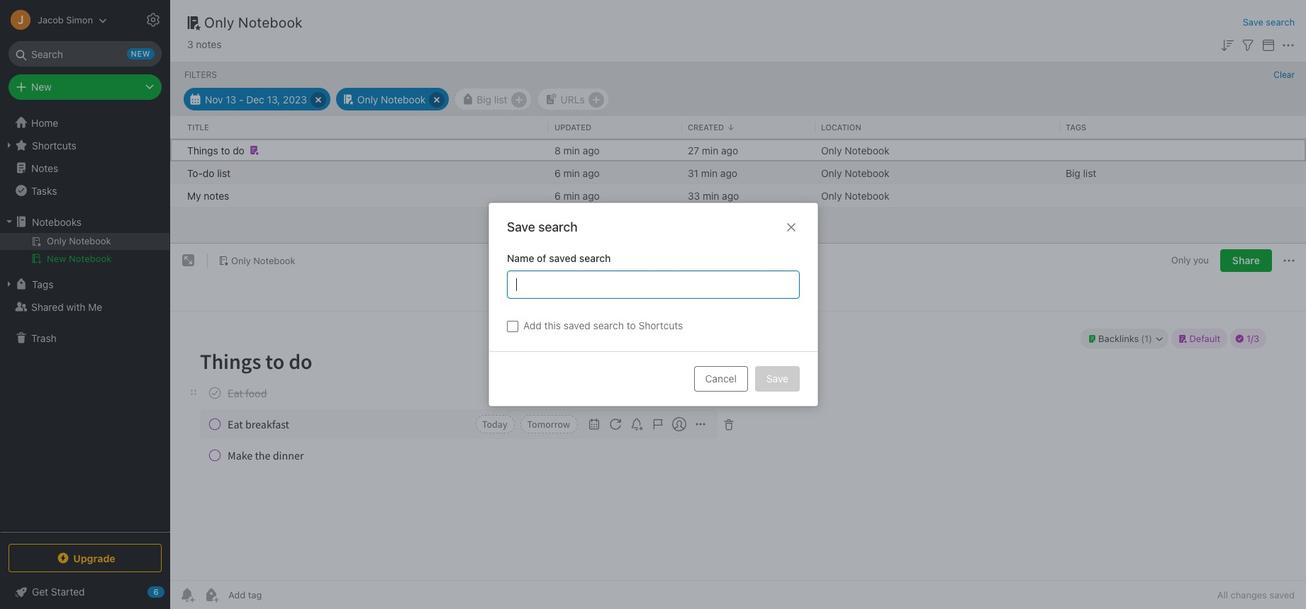 Task type: vqa. For each thing, say whether or not it's contained in the screenshot.
Main Element
no



Task type: locate. For each thing, give the bounding box(es) containing it.
cancel button
[[693, 367, 748, 392]]

list
[[494, 93, 507, 105], [217, 167, 230, 179], [1083, 167, 1096, 179]]

clear button
[[1274, 69, 1295, 80]]

27
[[688, 144, 699, 156]]

notes for my notes
[[204, 190, 229, 202]]

home link
[[0, 111, 170, 134]]

0 horizontal spatial big
[[477, 93, 491, 105]]

1 vertical spatial 6 min ago
[[554, 190, 600, 202]]

nov 13 - dec 13, 2023
[[205, 93, 307, 105]]

2 row group from the top
[[170, 139, 1306, 207]]

close image
[[782, 219, 799, 236]]

notebook
[[238, 14, 303, 30], [381, 93, 426, 105], [845, 144, 889, 156], [845, 167, 889, 179], [845, 190, 889, 202], [69, 253, 112, 264], [253, 255, 295, 266]]

6 for 31 min ago
[[554, 167, 561, 179]]

shared with me link
[[0, 296, 169, 318]]

0 vertical spatial save search
[[1243, 16, 1295, 28]]

location
[[821, 122, 861, 132]]

0 vertical spatial big
[[477, 93, 491, 105]]

big list
[[477, 93, 507, 105], [1066, 167, 1096, 179]]

only
[[204, 14, 234, 30], [357, 93, 378, 105], [821, 144, 842, 156], [821, 167, 842, 179], [821, 190, 842, 202], [1171, 255, 1191, 266], [231, 255, 251, 266]]

add tag image
[[203, 587, 220, 604]]

1 vertical spatial notes
[[204, 190, 229, 202]]

0 vertical spatial notes
[[196, 38, 222, 50]]

new button
[[9, 74, 162, 100]]

filters
[[184, 69, 217, 80]]

0 vertical spatial 6
[[554, 167, 561, 179]]

1 vertical spatial to
[[626, 320, 635, 332]]

only notebook button
[[336, 88, 449, 111], [213, 251, 300, 271]]

2 6 from the top
[[554, 190, 561, 202]]

3 notes
[[187, 38, 222, 50]]

0 horizontal spatial big list
[[477, 93, 507, 105]]

0 vertical spatial tags
[[1066, 122, 1086, 132]]

2 6 min ago from the top
[[554, 190, 600, 202]]

1 vertical spatial tags
[[32, 278, 53, 290]]

0 vertical spatial to
[[221, 144, 230, 156]]

row group containing title
[[170, 116, 1306, 139]]

2023
[[283, 93, 307, 105]]

to
[[221, 144, 230, 156], [626, 320, 635, 332]]

saved for changes
[[1270, 590, 1295, 601]]

tasks button
[[0, 179, 169, 202]]

new up home on the top
[[31, 81, 52, 93]]

search up name of saved search
[[538, 220, 577, 235]]

nov 13 - dec 13, 2023 button
[[184, 88, 330, 111]]

Name of saved search text field
[[514, 278, 792, 292]]

1 vertical spatial big
[[1066, 167, 1080, 179]]

0 vertical spatial new
[[31, 81, 52, 93]]

things
[[187, 144, 218, 156]]

2 vertical spatial saved
[[1270, 590, 1295, 601]]

1 vertical spatial save search
[[507, 220, 577, 235]]

1 row group from the top
[[170, 116, 1306, 139]]

0 vertical spatial big list
[[477, 93, 507, 105]]

0 horizontal spatial shortcuts
[[32, 139, 76, 151]]

shortcuts down home on the top
[[32, 139, 76, 151]]

shortcuts down name of saved search text box
[[638, 320, 683, 332]]

notes for 3 notes
[[196, 38, 222, 50]]

expand note image
[[180, 252, 197, 269]]

only notebook
[[204, 14, 303, 30], [357, 93, 426, 105], [821, 144, 889, 156], [821, 167, 889, 179], [821, 190, 889, 202], [231, 255, 295, 266]]

of
[[536, 252, 546, 264]]

0 vertical spatial 6 min ago
[[554, 167, 600, 179]]

add this saved search to shortcuts
[[523, 320, 683, 332]]

notebooks link
[[0, 211, 169, 233]]

home
[[31, 117, 58, 129]]

6 min ago for 31 min ago
[[554, 167, 600, 179]]

ago
[[583, 144, 600, 156], [721, 144, 738, 156], [583, 167, 600, 179], [720, 167, 737, 179], [583, 190, 600, 202], [722, 190, 739, 202]]

1 horizontal spatial do
[[233, 144, 244, 156]]

None search field
[[18, 41, 152, 67]]

big
[[477, 93, 491, 105], [1066, 167, 1080, 179]]

1 horizontal spatial list
[[494, 93, 507, 105]]

my notes
[[187, 190, 229, 202]]

0 horizontal spatial save search
[[507, 220, 577, 235]]

expand notebooks image
[[4, 216, 15, 228]]

2 horizontal spatial save
[[1243, 16, 1263, 28]]

search inside button
[[1266, 16, 1295, 28]]

settings image
[[145, 11, 162, 28]]

cell
[[0, 233, 169, 250]]

all
[[1217, 590, 1228, 601]]

1 vertical spatial saved
[[563, 320, 590, 332]]

saved right this
[[563, 320, 590, 332]]

trash
[[31, 332, 57, 344]]

min
[[563, 144, 580, 156], [702, 144, 718, 156], [563, 167, 580, 179], [701, 167, 718, 179], [563, 190, 580, 202], [703, 190, 719, 202]]

new down notebooks
[[47, 253, 66, 264]]

notebooks
[[32, 216, 82, 228]]

only notebook inside the note window element
[[231, 255, 295, 266]]

1 vertical spatial 6
[[554, 190, 561, 202]]

tags inside button
[[32, 278, 53, 290]]

1 horizontal spatial tags
[[1066, 122, 1086, 132]]

1 horizontal spatial save search
[[1243, 16, 1295, 28]]

saved right of
[[549, 252, 576, 264]]

6 min ago
[[554, 167, 600, 179], [554, 190, 600, 202]]

new notebook group
[[0, 233, 169, 273]]

1 vertical spatial new
[[47, 253, 66, 264]]

1 horizontal spatial shortcuts
[[638, 320, 683, 332]]

1 horizontal spatial big list
[[1066, 167, 1096, 179]]

search up clear button
[[1266, 16, 1295, 28]]

save button
[[755, 367, 799, 392]]

row group
[[170, 116, 1306, 139], [170, 139, 1306, 207]]

tags inside row group
[[1066, 122, 1086, 132]]

1 6 min ago from the top
[[554, 167, 600, 179]]

2 horizontal spatial list
[[1083, 167, 1096, 179]]

save search up clear button
[[1243, 16, 1295, 28]]

6
[[554, 167, 561, 179], [554, 190, 561, 202]]

0 horizontal spatial only notebook button
[[213, 251, 300, 271]]

0 vertical spatial only notebook button
[[336, 88, 449, 111]]

2 vertical spatial save
[[766, 373, 788, 385]]

do right the things
[[233, 144, 244, 156]]

3
[[187, 38, 193, 50]]

do
[[233, 144, 244, 156], [203, 167, 214, 179]]

all changes saved
[[1217, 590, 1295, 601]]

Note Editor text field
[[170, 312, 1306, 581]]

tags
[[1066, 122, 1086, 132], [32, 278, 53, 290]]

search
[[1266, 16, 1295, 28], [538, 220, 577, 235], [579, 252, 610, 264], [593, 320, 624, 332]]

new
[[31, 81, 52, 93], [47, 253, 66, 264]]

search right this
[[593, 320, 624, 332]]

notes right 3
[[196, 38, 222, 50]]

to down name of saved search text box
[[626, 320, 635, 332]]

save search up of
[[507, 220, 577, 235]]

saved inside the note window element
[[1270, 590, 1295, 601]]

0 vertical spatial shortcuts
[[32, 139, 76, 151]]

upgrade
[[73, 553, 115, 565]]

to right the things
[[221, 144, 230, 156]]

big inside row group
[[1066, 167, 1080, 179]]

31
[[688, 167, 698, 179]]

tasks
[[31, 185, 57, 197]]

1 horizontal spatial save
[[766, 373, 788, 385]]

new inside button
[[47, 253, 66, 264]]

1 vertical spatial shortcuts
[[638, 320, 683, 332]]

shortcuts
[[32, 139, 76, 151], [638, 320, 683, 332]]

search right of
[[579, 252, 610, 264]]

Add this saved search to Shortcuts checkbox
[[507, 321, 518, 332]]

0 horizontal spatial tags
[[32, 278, 53, 290]]

1 6 from the top
[[554, 167, 561, 179]]

notes
[[196, 38, 222, 50], [204, 190, 229, 202]]

33
[[688, 190, 700, 202]]

-
[[239, 93, 244, 105]]

0 horizontal spatial to
[[221, 144, 230, 156]]

tree
[[0, 111, 170, 532]]

0 horizontal spatial list
[[217, 167, 230, 179]]

0 vertical spatial saved
[[549, 252, 576, 264]]

1 vertical spatial do
[[203, 167, 214, 179]]

1 horizontal spatial only notebook button
[[336, 88, 449, 111]]

0 vertical spatial save
[[1243, 16, 1263, 28]]

nov
[[205, 93, 223, 105]]

with
[[66, 301, 85, 313]]

1 horizontal spatial big
[[1066, 167, 1080, 179]]

new inside popup button
[[31, 81, 52, 93]]

save
[[1243, 16, 1263, 28], [507, 220, 535, 235], [766, 373, 788, 385]]

save search button
[[1243, 16, 1295, 29]]

saved right changes
[[1270, 590, 1295, 601]]

1 vertical spatial save
[[507, 220, 535, 235]]

do up my notes
[[203, 167, 214, 179]]

title
[[187, 122, 209, 132]]

notes right my at the left top of the page
[[204, 190, 229, 202]]

save search
[[1243, 16, 1295, 28], [507, 220, 577, 235]]

saved
[[549, 252, 576, 264], [563, 320, 590, 332], [1270, 590, 1295, 601]]

0 vertical spatial do
[[233, 144, 244, 156]]

1 horizontal spatial to
[[626, 320, 635, 332]]



Task type: describe. For each thing, give the bounding box(es) containing it.
row group containing things to do
[[170, 139, 1306, 207]]

8
[[554, 144, 561, 156]]

cancel
[[705, 373, 736, 385]]

tree containing home
[[0, 111, 170, 532]]

note window element
[[170, 244, 1306, 610]]

changes
[[1231, 590, 1267, 601]]

upgrade button
[[9, 545, 162, 573]]

add
[[523, 320, 541, 332]]

name
[[507, 252, 534, 264]]

dec
[[246, 93, 264, 105]]

notes link
[[0, 157, 169, 179]]

tags button
[[0, 273, 169, 296]]

1 vertical spatial only notebook button
[[213, 251, 300, 271]]

to-do list
[[187, 167, 230, 179]]

new notebook button
[[0, 250, 169, 267]]

trash link
[[0, 327, 169, 350]]

big list button
[[455, 88, 531, 111]]

big list inside button
[[477, 93, 507, 105]]

things to do
[[187, 144, 244, 156]]

notebook inside the note window element
[[253, 255, 295, 266]]

my
[[187, 190, 201, 202]]

share
[[1232, 255, 1260, 267]]

you
[[1193, 255, 1209, 266]]

shared
[[31, 301, 64, 313]]

share button
[[1220, 250, 1272, 272]]

me
[[88, 301, 102, 313]]

saved for of
[[549, 252, 576, 264]]

8 min ago
[[554, 144, 600, 156]]

urls
[[561, 93, 585, 105]]

notes
[[31, 162, 58, 174]]

add a reminder image
[[179, 587, 196, 604]]

to-
[[187, 167, 203, 179]]

27 min ago
[[688, 144, 738, 156]]

new for new notebook
[[47, 253, 66, 264]]

Search text field
[[18, 41, 152, 67]]

list inside button
[[494, 93, 507, 105]]

1 vertical spatial big list
[[1066, 167, 1096, 179]]

created
[[688, 122, 724, 132]]

33 min ago
[[688, 190, 739, 202]]

13,
[[267, 93, 280, 105]]

updated
[[554, 122, 591, 132]]

13
[[226, 93, 236, 105]]

new for new
[[31, 81, 52, 93]]

expand tags image
[[4, 279, 15, 290]]

31 min ago
[[688, 167, 737, 179]]

this
[[544, 320, 561, 332]]

0 horizontal spatial save
[[507, 220, 535, 235]]

new notebook
[[47, 253, 112, 264]]

shortcuts inside button
[[32, 139, 76, 151]]

saved for this
[[563, 320, 590, 332]]

name of saved search
[[507, 252, 610, 264]]

only you
[[1171, 255, 1209, 266]]

clear
[[1274, 69, 1295, 80]]

big inside button
[[477, 93, 491, 105]]

0 horizontal spatial do
[[203, 167, 214, 179]]

shared with me
[[31, 301, 102, 313]]

urls button
[[537, 88, 609, 111]]

6 min ago for 33 min ago
[[554, 190, 600, 202]]

notebook inside button
[[69, 253, 112, 264]]

shortcuts button
[[0, 134, 169, 157]]

6 for 33 min ago
[[554, 190, 561, 202]]



